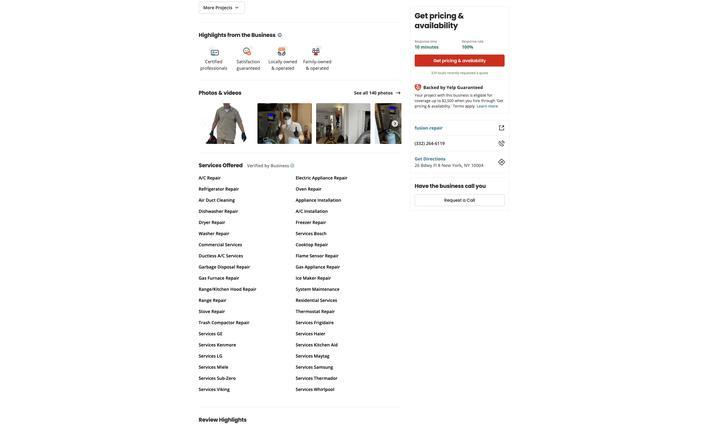 Task type: vqa. For each thing, say whether or not it's contained in the screenshot.
Services related to Services Thermador
yes



Task type: locate. For each thing, give the bounding box(es) containing it.
0 vertical spatial gas
[[296, 264, 304, 270]]

services for services whirlpool
[[296, 387, 313, 393]]

cooktop repair link
[[296, 242, 328, 248]]

services down trash
[[199, 331, 216, 337]]

your
[[415, 93, 423, 98]]

1 vertical spatial installation
[[304, 208, 328, 214]]

0 horizontal spatial response
[[415, 39, 430, 44]]

0 vertical spatial appliance
[[312, 175, 333, 181]]

1 vertical spatial a
[[463, 197, 466, 203]]

certified_professionals image
[[208, 45, 219, 56]]

services thermador
[[296, 375, 337, 381]]

installation for appliance installation
[[317, 197, 341, 203]]

appliance up ice maker repair
[[305, 264, 325, 270]]

1 vertical spatial you
[[476, 182, 486, 190]]

business left 16 checkmark badged v2 "image"
[[271, 163, 289, 169]]

0 vertical spatial business
[[453, 93, 469, 98]]

stove repair
[[199, 309, 225, 315]]

you
[[466, 98, 472, 103], [476, 182, 486, 190]]

dishwasher
[[199, 208, 223, 214]]

operated inside locally owned & operated
[[276, 65, 294, 71]]

a/c down commercial services link
[[218, 253, 225, 259]]

installation
[[317, 197, 341, 203], [304, 208, 328, 214]]

flame sensor repair link
[[296, 253, 339, 259]]

by right verified
[[264, 163, 269, 169]]

business up request at the top right of the page
[[440, 182, 464, 190]]

services miele link
[[199, 364, 228, 370]]

2 horizontal spatial a/c
[[296, 208, 303, 214]]

photos & videos element
[[190, 80, 429, 145]]

project
[[424, 93, 436, 98]]

appliance installation link
[[296, 197, 341, 203]]

services offered
[[199, 162, 243, 169]]

residential
[[296, 298, 319, 303]]

next image
[[392, 120, 398, 127]]

a/c up freezer
[[296, 208, 303, 214]]

services up cooktop
[[296, 231, 313, 237]]

business up satisfaction_guaranteed icon
[[251, 31, 275, 39]]

1 vertical spatial availability
[[462, 57, 486, 64]]

directions
[[423, 156, 446, 162]]

a left call
[[463, 197, 466, 203]]

review highlights
[[199, 416, 247, 424]]

fusion.repair link
[[415, 125, 443, 131]]

1 vertical spatial a/c
[[296, 208, 303, 214]]

1 vertical spatial by
[[264, 163, 269, 169]]

duct
[[206, 197, 216, 203]]

electric appliance repair
[[296, 175, 347, 181]]

by for yelp
[[440, 84, 446, 90]]

pricing down the coverage
[[415, 103, 427, 109]]

1 horizontal spatial a/c
[[218, 253, 225, 259]]

previous image
[[202, 120, 208, 127]]

services for services frigidaire
[[296, 320, 313, 326]]

services bosch link
[[296, 231, 326, 237]]

0 vertical spatial a
[[477, 71, 478, 75]]

offered
[[223, 162, 243, 169]]

gas
[[296, 264, 304, 270], [199, 275, 206, 281]]

business
[[251, 31, 275, 39], [271, 163, 289, 169]]

services for services maytag
[[296, 353, 313, 359]]

have the business call you
[[415, 182, 486, 190]]

by up "with"
[[440, 84, 446, 90]]

appliance for gas
[[305, 264, 325, 270]]

1 horizontal spatial you
[[476, 182, 486, 190]]

bosch
[[314, 231, 326, 237]]

1 vertical spatial business
[[271, 163, 289, 169]]

1 horizontal spatial gas
[[296, 264, 304, 270]]

services thermador link
[[296, 375, 337, 381]]

1 photo of fusion hvac & appliance repair - new york, ny, us. image from the left
[[199, 103, 253, 144]]

1 horizontal spatial operated
[[310, 65, 329, 71]]

to
[[437, 98, 441, 103]]

2 vertical spatial pricing
[[415, 103, 427, 109]]

services ge
[[199, 331, 222, 337]]

the right have
[[430, 182, 439, 190]]

installation down appliance installation at the left of page
[[304, 208, 328, 214]]

trash compactor repair
[[199, 320, 249, 326]]

haier
[[314, 331, 325, 337]]

family_owned_operated image
[[312, 45, 323, 56]]

gas appliance repair link
[[296, 264, 340, 270]]

services up services samsung
[[296, 353, 313, 359]]

services for services kenmore
[[199, 342, 216, 348]]

minutes
[[421, 44, 439, 50]]

owned inside locally owned & operated
[[283, 59, 297, 65]]

request
[[444, 197, 462, 203]]

1 horizontal spatial a
[[477, 71, 478, 75]]

operated down family-
[[310, 65, 329, 71]]

videos
[[224, 89, 241, 97]]

services down services maytag
[[296, 364, 313, 370]]

1 vertical spatial get
[[434, 57, 441, 64]]

pricing
[[430, 11, 457, 21], [442, 57, 457, 64], [415, 103, 427, 109]]

a/c up refrigerator
[[199, 175, 206, 181]]

0 vertical spatial by
[[440, 84, 446, 90]]

you up apply.
[[466, 98, 472, 103]]

services down thermostat
[[296, 320, 313, 326]]

operated for locally
[[276, 65, 294, 71]]

cooktop
[[296, 242, 313, 248]]

0 vertical spatial you
[[466, 98, 472, 103]]

operated down locally at left
[[276, 65, 294, 71]]

owned for family-owned & operated
[[318, 59, 331, 65]]

a/c
[[199, 175, 206, 181], [296, 208, 303, 214], [218, 253, 225, 259]]

services down services sub-zero
[[199, 387, 216, 393]]

sub-
[[217, 375, 226, 381]]

learn
[[477, 103, 487, 109]]

availability up requested
[[462, 57, 486, 64]]

services for services miele
[[199, 364, 216, 370]]

0 vertical spatial availability
[[415, 20, 458, 31]]

business
[[453, 93, 469, 98], [440, 182, 464, 190]]

1 operated from the left
[[276, 65, 294, 71]]

response inside response time 10 minutes
[[415, 39, 430, 44]]

pricing inside get pricing & availability button
[[442, 57, 457, 64]]

services up disposal
[[226, 253, 243, 259]]

'get
[[496, 98, 503, 103]]

photos
[[199, 89, 217, 97]]

see all 140 photos link
[[354, 90, 401, 96]]

$2,500
[[442, 98, 454, 103]]

services down services lg
[[199, 364, 216, 370]]

0 horizontal spatial you
[[466, 98, 472, 103]]

get pricing & availability up 329 locals recently requested a quote
[[434, 57, 486, 64]]

dishwasher repair link
[[199, 208, 238, 214]]

services down services frigidaire at the bottom left of page
[[296, 331, 313, 337]]

1 vertical spatial business
[[440, 182, 464, 190]]

0 horizontal spatial photo of fusion hvac & appliance repair - new york, ny, us. image
[[199, 103, 253, 144]]

residential services
[[296, 298, 337, 303]]

1 horizontal spatial the
[[430, 182, 439, 190]]

response up 10 at the right top
[[415, 39, 430, 44]]

1 horizontal spatial by
[[440, 84, 446, 90]]

services whirlpool link
[[296, 387, 334, 393]]

1 owned from the left
[[283, 59, 297, 65]]

& inside locally owned & operated
[[271, 65, 275, 71]]

get inside "get directions 26 bdwy fl 8 new york, ny 10004"
[[415, 156, 422, 162]]

services down services thermador link
[[296, 387, 313, 393]]

services lg
[[199, 353, 222, 359]]

kitchen
[[314, 342, 330, 348]]

0 vertical spatial the
[[241, 31, 250, 39]]

locally
[[268, 59, 282, 65]]

services bosch
[[296, 231, 326, 237]]

thermostat repair
[[296, 309, 335, 315]]

0 horizontal spatial owned
[[283, 59, 297, 65]]

appliance down oven repair link
[[296, 197, 316, 203]]

response rate 100%
[[462, 39, 484, 50]]

response for 10
[[415, 39, 430, 44]]

info icon image
[[278, 33, 282, 37], [278, 33, 282, 37]]

system
[[296, 286, 311, 292]]

ny
[[464, 162, 470, 168]]

availability inside button
[[462, 57, 486, 64]]

services for services ge
[[199, 331, 216, 337]]

stove repair link
[[199, 309, 225, 315]]

family-owned & operated
[[303, 59, 331, 71]]

pricing up recently
[[442, 57, 457, 64]]

owned down locally_owned_operated image
[[283, 59, 297, 65]]

trash
[[199, 320, 210, 326]]

services up 'a/c repair'
[[199, 162, 221, 169]]

requested
[[460, 71, 476, 75]]

satisfaction guaranteed
[[237, 59, 260, 71]]

24 arrow right v2 image
[[395, 90, 401, 96]]

0 horizontal spatial a
[[463, 197, 466, 203]]

2 response from the left
[[462, 39, 477, 44]]

24 chevron down v2 image
[[233, 4, 240, 11]]

owned for locally owned & operated
[[283, 59, 297, 65]]

0 vertical spatial business
[[251, 31, 275, 39]]

services down the services haier link
[[296, 342, 313, 348]]

0 horizontal spatial by
[[264, 163, 269, 169]]

yelp
[[447, 84, 456, 90]]

1 horizontal spatial owned
[[318, 59, 331, 65]]

owned inside family-owned & operated
[[318, 59, 331, 65]]

0 vertical spatial a/c
[[199, 175, 206, 181]]

services up services lg link
[[199, 342, 216, 348]]

1 response from the left
[[415, 39, 430, 44]]

services down services samsung
[[296, 375, 313, 381]]

2 vertical spatial a/c
[[218, 253, 225, 259]]

owned down family_owned_operated icon at top left
[[318, 59, 331, 65]]

0 horizontal spatial a/c
[[199, 175, 206, 181]]

residential services link
[[296, 298, 337, 303]]

commercial services
[[199, 242, 242, 248]]

24 external link v2 image
[[498, 125, 505, 131]]

oven
[[296, 186, 307, 192]]

by inside services offered element
[[264, 163, 269, 169]]

photos
[[378, 90, 393, 96]]

request a call
[[444, 197, 475, 203]]

cleaning
[[217, 197, 235, 203]]

disposal
[[217, 264, 235, 270]]

projects
[[215, 5, 232, 11]]

get
[[415, 11, 428, 21], [434, 57, 441, 64], [415, 156, 422, 162]]

response up 100%
[[462, 39, 477, 44]]

installation up "a/c installation" link
[[317, 197, 341, 203]]

services down services miele
[[199, 375, 216, 381]]

get directions 26 bdwy fl 8 new york, ny 10004
[[415, 156, 484, 168]]

1 vertical spatial get pricing & availability
[[434, 57, 486, 64]]

have
[[415, 182, 429, 190]]

highlights right review
[[219, 416, 247, 424]]

thermostat
[[296, 309, 320, 315]]

1 horizontal spatial availability
[[462, 57, 486, 64]]

backed by yelp guaranteed
[[423, 84, 483, 90]]

photo of fusion hvac & appliance repair - new york, ny, us. sub zero refrigerator repair, sub zero freezer repair, sub zero repair manhattan, sub zero fridge repair, sub zero refrigerator image
[[257, 103, 312, 144]]

pricing up time
[[430, 11, 457, 21]]

appliance up oven repair link
[[312, 175, 333, 181]]

10004
[[471, 162, 484, 168]]

services for services thermador
[[296, 375, 313, 381]]

photo of fusion hvac & appliance repair - new york, ny, us. image
[[199, 103, 253, 144], [316, 103, 370, 144]]

a/c repair link
[[199, 175, 221, 181]]

gas for gas furnace repair
[[199, 275, 206, 281]]

ge
[[217, 331, 222, 337]]

services for services haier
[[296, 331, 313, 337]]

1 horizontal spatial response
[[462, 39, 477, 44]]

1 vertical spatial gas
[[199, 275, 206, 281]]

1 vertical spatial highlights
[[219, 416, 247, 424]]

1 vertical spatial pricing
[[442, 57, 457, 64]]

services samsung
[[296, 364, 333, 370]]

compactor
[[212, 320, 235, 326]]

0 horizontal spatial operated
[[276, 65, 294, 71]]

gas for gas appliance repair
[[296, 264, 304, 270]]

operated inside family-owned & operated
[[310, 65, 329, 71]]

gas up ice
[[296, 264, 304, 270]]

the right the from
[[241, 31, 250, 39]]

a left quote
[[477, 71, 478, 75]]

1 vertical spatial the
[[430, 182, 439, 190]]

24 directions v2 image
[[498, 159, 505, 165]]

services for services kitchen aid
[[296, 342, 313, 348]]

2 owned from the left
[[318, 59, 331, 65]]

& inside family-owned & operated
[[306, 65, 309, 71]]

2 vertical spatial get
[[415, 156, 422, 162]]

coverage
[[415, 98, 431, 103]]

with
[[437, 93, 445, 98]]

2 operated from the left
[[310, 65, 329, 71]]

you right call
[[476, 182, 486, 190]]

electric
[[296, 175, 311, 181]]

highlights up certified_professionals image at the left top
[[199, 31, 226, 39]]

1 horizontal spatial photo of fusion hvac & appliance repair - new york, ny, us. image
[[316, 103, 370, 144]]

business up when
[[453, 93, 469, 98]]

washer repair
[[199, 231, 229, 237]]

when
[[455, 98, 465, 103]]

get pricing & availability up time
[[415, 11, 464, 31]]

quote
[[479, 71, 488, 75]]

0 horizontal spatial gas
[[199, 275, 206, 281]]

gas down 'garbage'
[[199, 275, 206, 281]]

0 vertical spatial installation
[[317, 197, 341, 203]]

services left 'lg'
[[199, 353, 216, 359]]

availability up time
[[415, 20, 458, 31]]

2 vertical spatial appliance
[[305, 264, 325, 270]]

response inside "response rate 100%"
[[462, 39, 477, 44]]

cooktop repair
[[296, 242, 328, 248]]



Task type: describe. For each thing, give the bounding box(es) containing it.
get inside button
[[434, 57, 441, 64]]

family-
[[303, 59, 318, 65]]

availability.'
[[432, 103, 452, 109]]

services viking
[[199, 387, 230, 393]]

services lg link
[[199, 353, 222, 359]]

services for services offered
[[199, 162, 221, 169]]

& inside button
[[458, 57, 461, 64]]

refrigerator repair link
[[199, 186, 239, 192]]

see all 140 photos
[[354, 90, 393, 96]]

locally owned & operated
[[268, 59, 297, 71]]

services for services viking
[[199, 387, 216, 393]]

329
[[431, 71, 437, 75]]

140
[[369, 90, 377, 96]]

range/kitchen hood repair
[[199, 286, 256, 292]]

highlights from the business
[[199, 31, 275, 39]]

services for services sub-zero
[[199, 375, 216, 381]]

business inside your project with this business is eligible for coverage up to $2,500 when you hire through 'get pricing & availability.' terms apply.
[[453, 93, 469, 98]]

appliance for electric
[[312, 175, 333, 181]]

services viking link
[[199, 387, 230, 393]]

dishwasher repair
[[199, 208, 238, 214]]

services down maintenance
[[320, 298, 337, 303]]

backed
[[423, 84, 439, 90]]

16 checkmark badged v2 image
[[290, 164, 295, 168]]

ductless a/c services
[[199, 253, 243, 259]]

washer
[[199, 231, 215, 237]]

26
[[415, 162, 420, 168]]

a/c for a/c installation
[[296, 208, 303, 214]]

fusion.repair
[[415, 125, 443, 131]]

garbage disposal repair
[[199, 264, 250, 270]]

more projects button
[[199, 2, 245, 14]]

refrigerator
[[199, 186, 224, 192]]

0 vertical spatial pricing
[[430, 11, 457, 21]]

system maintenance link
[[296, 286, 339, 292]]

get pricing & availability button
[[415, 55, 505, 67]]

gas furnace repair link
[[199, 275, 239, 281]]

terms
[[453, 103, 464, 109]]

flame sensor repair
[[296, 253, 339, 259]]

services sub-zero link
[[199, 375, 236, 381]]

pricing inside your project with this business is eligible for coverage up to $2,500 when you hire through 'get pricing & availability.' terms apply.
[[415, 103, 427, 109]]

services up ductless a/c services
[[225, 242, 242, 248]]

more
[[203, 5, 214, 11]]

washer repair link
[[199, 231, 229, 237]]

services offered element
[[190, 153, 401, 399]]

0 vertical spatial highlights
[[199, 31, 226, 39]]

york,
[[452, 162, 463, 168]]

electric appliance repair link
[[296, 175, 347, 181]]

operated for family-
[[310, 65, 329, 71]]

a/c repair
[[199, 175, 221, 181]]

0 vertical spatial get
[[415, 11, 428, 21]]

this
[[446, 93, 453, 98]]

a/c installation
[[296, 208, 328, 214]]

services for services lg
[[199, 353, 216, 359]]

8
[[438, 162, 441, 168]]

oven repair
[[296, 186, 321, 192]]

services samsung link
[[296, 364, 333, 370]]

range/kitchen
[[199, 286, 229, 292]]

services for services bosch
[[296, 231, 313, 237]]

(332)
[[415, 140, 425, 146]]

lg
[[217, 353, 222, 359]]

1 vertical spatial appliance
[[296, 197, 316, 203]]

garbage disposal repair link
[[199, 264, 250, 270]]

request a call button
[[415, 194, 505, 206]]

aid
[[331, 342, 338, 348]]

services for services samsung
[[296, 364, 313, 370]]

frigidaire
[[314, 320, 334, 326]]

services sub-zero
[[199, 375, 236, 381]]

installation for a/c installation
[[304, 208, 328, 214]]

a/c for a/c repair
[[199, 175, 206, 181]]

fl
[[433, 162, 437, 168]]

apply.
[[465, 103, 476, 109]]

for
[[487, 93, 492, 98]]

verified by business
[[247, 163, 289, 169]]

locally_owned_operated image
[[277, 45, 288, 56]]

get pricing & availability inside button
[[434, 57, 486, 64]]

business inside services offered element
[[271, 163, 289, 169]]

2 photo of fusion hvac & appliance repair - new york, ny, us. image from the left
[[316, 103, 370, 144]]

from
[[227, 31, 240, 39]]

see
[[354, 90, 362, 96]]

ice maker repair
[[296, 275, 331, 281]]

24 phone v2 image
[[498, 140, 505, 147]]

professionals
[[200, 65, 227, 71]]

dryer repair link
[[199, 220, 225, 226]]

samsung
[[314, 364, 333, 370]]

& inside your project with this business is eligible for coverage up to $2,500 when you hire through 'get pricing & availability.' terms apply.
[[428, 103, 431, 109]]

services kenmore
[[199, 342, 236, 348]]

certified
[[205, 59, 222, 65]]

ice maker repair link
[[296, 275, 331, 281]]

trash compactor repair link
[[199, 320, 249, 326]]

range
[[199, 298, 212, 303]]

6119
[[435, 140, 445, 146]]

whirlpool
[[314, 387, 334, 393]]

by for business
[[264, 163, 269, 169]]

thermador
[[314, 375, 337, 381]]

you inside your project with this business is eligible for coverage up to $2,500 when you hire through 'get pricing & availability.' terms apply.
[[466, 98, 472, 103]]

freezer
[[296, 220, 311, 226]]

thermostat repair link
[[296, 309, 335, 315]]

learn more link
[[477, 103, 498, 109]]

0 horizontal spatial availability
[[415, 20, 458, 31]]

0 horizontal spatial the
[[241, 31, 250, 39]]

maytag
[[314, 353, 329, 359]]

verified
[[247, 163, 263, 169]]

response for 100%
[[462, 39, 477, 44]]

eligible
[[474, 93, 486, 98]]

air duct cleaning
[[199, 197, 235, 203]]

services kitchen aid link
[[296, 342, 338, 348]]

refrigerator repair
[[199, 186, 239, 192]]

response time 10 minutes
[[415, 39, 439, 50]]

satisfaction_guaranteed image
[[243, 45, 254, 56]]

time
[[430, 39, 437, 44]]

range repair
[[199, 298, 226, 303]]

a inside button
[[463, 197, 466, 203]]

0 vertical spatial get pricing & availability
[[415, 11, 464, 31]]

services frigidaire link
[[296, 320, 334, 326]]



